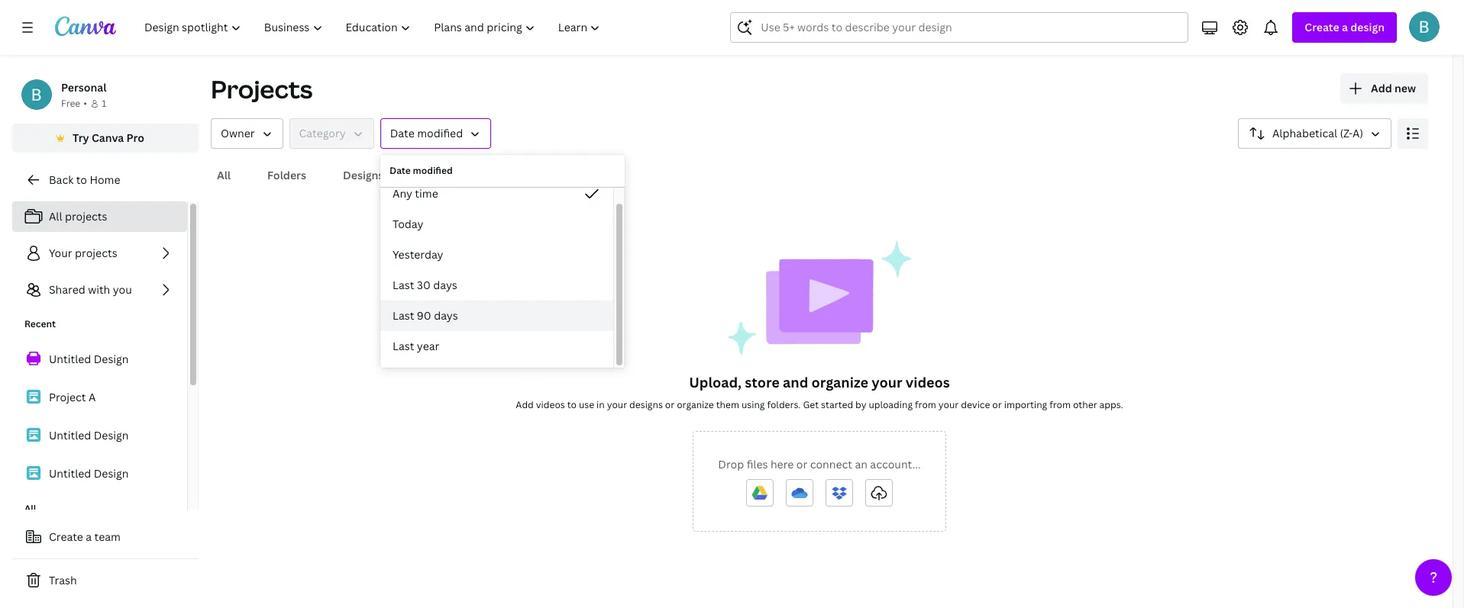 Task type: locate. For each thing, give the bounding box(es) containing it.
create
[[1305, 20, 1340, 34], [49, 530, 83, 545]]

0 horizontal spatial add
[[516, 399, 534, 412]]

1 vertical spatial untitled design link
[[12, 420, 187, 452]]

create left the team
[[49, 530, 83, 545]]

design up project a link
[[94, 352, 129, 367]]

days right 30
[[433, 278, 458, 293]]

create a team button
[[12, 523, 199, 553]]

0 vertical spatial all
[[217, 168, 231, 183]]

0 vertical spatial to
[[76, 173, 87, 187]]

to right back
[[76, 173, 87, 187]]

try canva pro button
[[12, 124, 199, 153]]

days for last 90 days
[[434, 309, 458, 323]]

add left use
[[516, 399, 534, 412]]

0 vertical spatial add
[[1371, 81, 1393, 96]]

2 horizontal spatial your
[[939, 399, 959, 412]]

2 vertical spatial untitled
[[49, 467, 91, 481]]

0 vertical spatial design
[[94, 352, 129, 367]]

2 horizontal spatial all
[[217, 168, 231, 183]]

add
[[1371, 81, 1393, 96], [516, 399, 534, 412]]

a for team
[[86, 530, 92, 545]]

0 horizontal spatial from
[[915, 399, 937, 412]]

Date modified button
[[380, 118, 491, 149]]

last inside button
[[393, 339, 414, 354]]

1 list from the top
[[12, 202, 187, 306]]

shared with you
[[49, 283, 132, 297]]

1 vertical spatial all
[[49, 209, 62, 224]]

1 last from the top
[[393, 278, 414, 293]]

0 horizontal spatial to
[[76, 173, 87, 187]]

your left the 'device'
[[939, 399, 959, 412]]

or right the 'device'
[[993, 399, 1002, 412]]

None search field
[[731, 12, 1189, 43]]

0 vertical spatial create
[[1305, 20, 1340, 34]]

untitled design link up project a link
[[12, 344, 187, 376]]

time
[[415, 186, 438, 201]]

today option
[[380, 209, 614, 240]]

1 vertical spatial days
[[434, 309, 458, 323]]

1 vertical spatial list
[[12, 344, 187, 491]]

last left 30
[[393, 278, 414, 293]]

team
[[94, 530, 121, 545]]

2 list from the top
[[12, 344, 187, 491]]

1 vertical spatial date
[[390, 164, 411, 177]]

last 30 days
[[393, 278, 458, 293]]

or right "here"
[[797, 458, 808, 472]]

create a design
[[1305, 20, 1385, 34]]

modified up images
[[417, 126, 463, 141]]

alphabetical (z-a)
[[1273, 126, 1364, 141]]

from right uploading
[[915, 399, 937, 412]]

videos left use
[[536, 399, 565, 412]]

untitled design up create a team
[[49, 467, 129, 481]]

try canva pro
[[73, 131, 144, 145]]

1 vertical spatial organize
[[677, 399, 714, 412]]

last year option
[[380, 332, 614, 362]]

0 vertical spatial a
[[1342, 20, 1349, 34]]

projects down back to home
[[65, 209, 107, 224]]

1 vertical spatial untitled
[[49, 429, 91, 443]]

store
[[745, 374, 780, 392]]

2 horizontal spatial or
[[993, 399, 1002, 412]]

projects right your
[[75, 246, 117, 261]]

untitled design link
[[12, 344, 187, 376], [12, 420, 187, 452], [12, 458, 187, 491]]

2 vertical spatial last
[[393, 339, 414, 354]]

date
[[390, 126, 415, 141], [390, 164, 411, 177]]

0 horizontal spatial organize
[[677, 399, 714, 412]]

organize up started
[[812, 374, 869, 392]]

your right in
[[607, 399, 627, 412]]

project a
[[49, 390, 96, 405]]

a inside button
[[86, 530, 92, 545]]

0 vertical spatial modified
[[417, 126, 463, 141]]

folders button
[[261, 161, 313, 190]]

untitled design link down project a link
[[12, 420, 187, 452]]

projects for all projects
[[65, 209, 107, 224]]

date up the any
[[390, 164, 411, 177]]

your projects link
[[12, 238, 187, 269]]

organize
[[812, 374, 869, 392], [677, 399, 714, 412]]

list
[[12, 202, 187, 306], [12, 344, 187, 491]]

last 30 days button
[[380, 270, 614, 301]]

1 horizontal spatial organize
[[812, 374, 869, 392]]

back to home link
[[12, 165, 199, 196]]

1 untitled design from the top
[[49, 352, 129, 367]]

modified up time
[[413, 164, 453, 177]]

last inside button
[[393, 309, 414, 323]]

3 untitled from the top
[[49, 467, 91, 481]]

project a link
[[12, 382, 187, 414]]

0 vertical spatial list
[[12, 202, 187, 306]]

connect
[[810, 458, 853, 472]]

recent
[[24, 318, 56, 331]]

0 horizontal spatial all
[[24, 503, 36, 516]]

2 date from the top
[[390, 164, 411, 177]]

last
[[393, 278, 414, 293], [393, 309, 414, 323], [393, 339, 414, 354]]

last 90 days button
[[380, 301, 614, 332]]

1 horizontal spatial from
[[1050, 399, 1071, 412]]

all
[[217, 168, 231, 183], [49, 209, 62, 224], [24, 503, 36, 516]]

modified inside "date modified" button
[[417, 126, 463, 141]]

last left year
[[393, 339, 414, 354]]

last inside "button"
[[393, 278, 414, 293]]

your up uploading
[[872, 374, 903, 392]]

free
[[61, 97, 80, 110]]

days
[[433, 278, 458, 293], [434, 309, 458, 323]]

uploading
[[869, 399, 913, 412]]

personal
[[61, 80, 107, 95]]

2 last from the top
[[393, 309, 414, 323]]

date modified
[[390, 126, 463, 141], [390, 164, 453, 177]]

create inside button
[[49, 530, 83, 545]]

projects
[[211, 73, 313, 105]]

date modified up time
[[390, 164, 453, 177]]

1 horizontal spatial videos
[[906, 374, 950, 392]]

all projects
[[49, 209, 107, 224]]

2 from from the left
[[1050, 399, 1071, 412]]

1 horizontal spatial create
[[1305, 20, 1340, 34]]

days inside button
[[434, 309, 458, 323]]

date up images button
[[390, 126, 415, 141]]

untitled design link up the team
[[12, 458, 187, 491]]

and
[[783, 374, 809, 392]]

1 date modified from the top
[[390, 126, 463, 141]]

design up the team
[[94, 467, 129, 481]]

2 vertical spatial untitled design
[[49, 467, 129, 481]]

3 last from the top
[[393, 339, 414, 354]]

add left new
[[1371, 81, 1393, 96]]

or right designs
[[665, 399, 675, 412]]

3 untitled design link from the top
[[12, 458, 187, 491]]

organize down the upload,
[[677, 399, 714, 412]]

1 horizontal spatial a
[[1342, 20, 1349, 34]]

0 vertical spatial untitled design link
[[12, 344, 187, 376]]

files
[[747, 458, 768, 472]]

2 vertical spatial untitled design link
[[12, 458, 187, 491]]

a inside dropdown button
[[1342, 20, 1349, 34]]

add inside upload, store and organize your videos add videos to use in your designs or organize them using folders. get started by uploading from your device or importing from other apps.
[[516, 399, 534, 412]]

days inside "button"
[[433, 278, 458, 293]]

create inside dropdown button
[[1305, 20, 1340, 34]]

here
[[771, 458, 794, 472]]

1 vertical spatial add
[[516, 399, 534, 412]]

apps.
[[1100, 399, 1124, 412]]

all inside button
[[217, 168, 231, 183]]

1 vertical spatial last
[[393, 309, 414, 323]]

home
[[90, 173, 120, 187]]

videos up uploading
[[906, 374, 950, 392]]

1 vertical spatial videos
[[536, 399, 565, 412]]

1 date from the top
[[390, 126, 415, 141]]

design down project a link
[[94, 429, 129, 443]]

any
[[393, 186, 413, 201]]

0 horizontal spatial a
[[86, 530, 92, 545]]

1 vertical spatial create
[[49, 530, 83, 545]]

pro
[[126, 131, 144, 145]]

0 vertical spatial untitled design
[[49, 352, 129, 367]]

drop files here or connect an account...
[[718, 458, 921, 472]]

a
[[89, 390, 96, 405]]

year
[[417, 339, 440, 354]]

new
[[1395, 81, 1417, 96]]

from left other
[[1050, 399, 1071, 412]]

0 vertical spatial last
[[393, 278, 414, 293]]

0 vertical spatial days
[[433, 278, 458, 293]]

0 vertical spatial untitled
[[49, 352, 91, 367]]

add inside dropdown button
[[1371, 81, 1393, 96]]

1 vertical spatial to
[[567, 399, 577, 412]]

design
[[1351, 20, 1385, 34]]

to left use
[[567, 399, 577, 412]]

untitled design down a
[[49, 429, 129, 443]]

last 30 days option
[[380, 270, 614, 301]]

projects
[[65, 209, 107, 224], [75, 246, 117, 261]]

to
[[76, 173, 87, 187], [567, 399, 577, 412]]

yesterday button
[[380, 240, 614, 270]]

1 horizontal spatial to
[[567, 399, 577, 412]]

create a team
[[49, 530, 121, 545]]

1 vertical spatial design
[[94, 429, 129, 443]]

untitled up create a team
[[49, 467, 91, 481]]

your
[[872, 374, 903, 392], [607, 399, 627, 412], [939, 399, 959, 412]]

you
[[113, 283, 132, 297]]

0 vertical spatial videos
[[906, 374, 950, 392]]

1 design from the top
[[94, 352, 129, 367]]

create left the design
[[1305, 20, 1340, 34]]

1 vertical spatial untitled design
[[49, 429, 129, 443]]

0 vertical spatial projects
[[65, 209, 107, 224]]

days for last 30 days
[[433, 278, 458, 293]]

untitled
[[49, 352, 91, 367], [49, 429, 91, 443], [49, 467, 91, 481]]

Category button
[[289, 118, 374, 149]]

2 vertical spatial design
[[94, 467, 129, 481]]

list containing untitled design
[[12, 344, 187, 491]]

0 vertical spatial date
[[390, 126, 415, 141]]

untitled up project a
[[49, 352, 91, 367]]

any time button
[[380, 179, 614, 209]]

1 from from the left
[[915, 399, 937, 412]]

0 vertical spatial date modified
[[390, 126, 463, 141]]

1 vertical spatial a
[[86, 530, 92, 545]]

a left the team
[[86, 530, 92, 545]]

from
[[915, 399, 937, 412], [1050, 399, 1071, 412]]

try
[[73, 131, 89, 145]]

untitled design up a
[[49, 352, 129, 367]]

1 horizontal spatial add
[[1371, 81, 1393, 96]]

1 vertical spatial date modified
[[390, 164, 453, 177]]

last left 90
[[393, 309, 414, 323]]

1 vertical spatial projects
[[75, 246, 117, 261]]

add new button
[[1341, 73, 1429, 104]]

list box
[[380, 179, 614, 362]]

date modified up images
[[390, 126, 463, 141]]

started
[[821, 399, 854, 412]]

or
[[665, 399, 675, 412], [993, 399, 1002, 412], [797, 458, 808, 472]]

today
[[393, 217, 424, 232]]

design
[[94, 352, 129, 367], [94, 429, 129, 443], [94, 467, 129, 481]]

1 horizontal spatial all
[[49, 209, 62, 224]]

days right 90
[[434, 309, 458, 323]]

top level navigation element
[[134, 12, 614, 43]]

untitled design
[[49, 352, 129, 367], [49, 429, 129, 443], [49, 467, 129, 481]]

a left the design
[[1342, 20, 1349, 34]]

2 vertical spatial all
[[24, 503, 36, 516]]

0 horizontal spatial create
[[49, 530, 83, 545]]

untitled down project a
[[49, 429, 91, 443]]

a
[[1342, 20, 1349, 34], [86, 530, 92, 545]]

any time option
[[380, 179, 614, 209]]

modified
[[417, 126, 463, 141], [413, 164, 453, 177]]



Task type: vqa. For each thing, say whether or not it's contained in the screenshot.
the bottommost modified
yes



Task type: describe. For each thing, give the bounding box(es) containing it.
in
[[597, 399, 605, 412]]

all button
[[211, 161, 237, 190]]

alphabetical
[[1273, 126, 1338, 141]]

last for last year
[[393, 339, 414, 354]]

Owner button
[[211, 118, 283, 149]]

projects for your projects
[[75, 246, 117, 261]]

add new
[[1371, 81, 1417, 96]]

1 vertical spatial modified
[[413, 164, 453, 177]]

images button
[[414, 161, 463, 190]]

an
[[855, 458, 868, 472]]

using
[[742, 399, 765, 412]]

free •
[[61, 97, 87, 110]]

2 untitled from the top
[[49, 429, 91, 443]]

images
[[420, 168, 457, 183]]

all for all button
[[217, 168, 231, 183]]

to inside 'link'
[[76, 173, 87, 187]]

trash
[[49, 574, 77, 588]]

all for all projects
[[49, 209, 62, 224]]

owner
[[221, 126, 255, 141]]

yesterday option
[[380, 240, 614, 270]]

your projects
[[49, 246, 117, 261]]

2 date modified from the top
[[390, 164, 453, 177]]

0 horizontal spatial videos
[[536, 399, 565, 412]]

(z-
[[1341, 126, 1353, 141]]

category
[[299, 126, 346, 141]]

brad klo image
[[1410, 11, 1440, 42]]

2 design from the top
[[94, 429, 129, 443]]

any time
[[393, 186, 438, 201]]

designs
[[343, 168, 384, 183]]

use
[[579, 399, 595, 412]]

upload,
[[689, 374, 742, 392]]

create a design button
[[1293, 12, 1397, 43]]

a for design
[[1342, 20, 1349, 34]]

by
[[856, 399, 867, 412]]

trash link
[[12, 566, 199, 597]]

date inside button
[[390, 126, 415, 141]]

0 horizontal spatial your
[[607, 399, 627, 412]]

last 90 days option
[[380, 301, 614, 332]]

1 untitled from the top
[[49, 352, 91, 367]]

get
[[803, 399, 819, 412]]

30
[[417, 278, 431, 293]]

designs
[[630, 399, 663, 412]]

canva
[[92, 131, 124, 145]]

folders.
[[767, 399, 801, 412]]

all projects link
[[12, 202, 187, 232]]

shared with you link
[[12, 275, 187, 306]]

0 vertical spatial organize
[[812, 374, 869, 392]]

last 90 days
[[393, 309, 458, 323]]

date modified inside button
[[390, 126, 463, 141]]

device
[[961, 399, 990, 412]]

create for create a design
[[1305, 20, 1340, 34]]

back
[[49, 173, 74, 187]]

3 untitled design from the top
[[49, 467, 129, 481]]

folders
[[267, 168, 306, 183]]

90
[[417, 309, 431, 323]]

designs button
[[337, 161, 390, 190]]

today button
[[380, 209, 614, 240]]

account...
[[870, 458, 921, 472]]

back to home
[[49, 173, 120, 187]]

other
[[1073, 399, 1098, 412]]

2 untitled design link from the top
[[12, 420, 187, 452]]

3 design from the top
[[94, 467, 129, 481]]

1 horizontal spatial or
[[797, 458, 808, 472]]

your
[[49, 246, 72, 261]]

list containing all projects
[[12, 202, 187, 306]]

to inside upload, store and organize your videos add videos to use in your designs or organize them using folders. get started by uploading from your device or importing from other apps.
[[567, 399, 577, 412]]

•
[[83, 97, 87, 110]]

project
[[49, 390, 86, 405]]

upload, store and organize your videos add videos to use in your designs or organize them using folders. get started by uploading from your device or importing from other apps.
[[516, 374, 1124, 412]]

1 horizontal spatial your
[[872, 374, 903, 392]]

list box containing any time
[[380, 179, 614, 362]]

1 untitled design link from the top
[[12, 344, 187, 376]]

create for create a team
[[49, 530, 83, 545]]

last year button
[[380, 332, 614, 362]]

importing
[[1004, 399, 1048, 412]]

drop
[[718, 458, 744, 472]]

Search search field
[[761, 13, 1159, 42]]

last for last 30 days
[[393, 278, 414, 293]]

a)
[[1353, 126, 1364, 141]]

shared
[[49, 283, 85, 297]]

yesterday
[[393, 248, 444, 262]]

Sort by button
[[1239, 118, 1392, 149]]

them
[[716, 399, 740, 412]]

last year
[[393, 339, 440, 354]]

2 untitled design from the top
[[49, 429, 129, 443]]

0 horizontal spatial or
[[665, 399, 675, 412]]

last for last 90 days
[[393, 309, 414, 323]]

1
[[102, 97, 106, 110]]

with
[[88, 283, 110, 297]]



